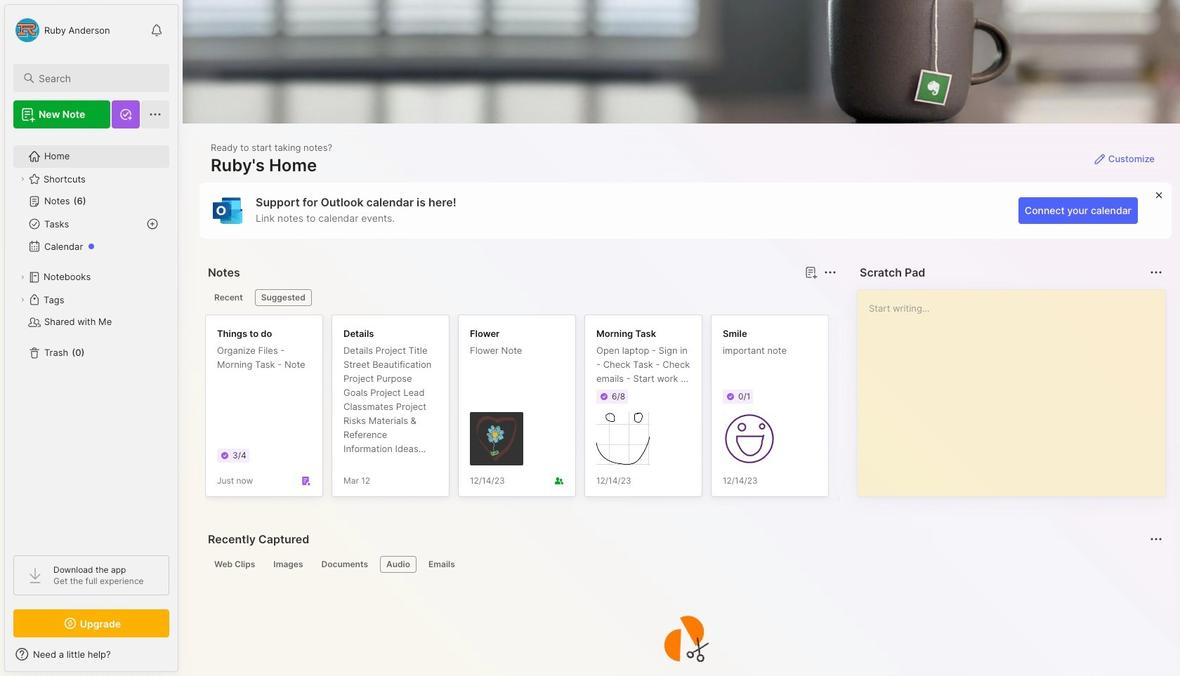 Task type: vqa. For each thing, say whether or not it's contained in the screenshot.
Expand note image
no



Task type: describe. For each thing, give the bounding box(es) containing it.
2 tab list from the top
[[208, 557, 1161, 574]]

2 thumbnail image from the left
[[597, 413, 650, 466]]

more actions image
[[1148, 531, 1165, 548]]

none search field inside main element
[[39, 70, 157, 86]]

2 more actions field from the top
[[1147, 530, 1167, 550]]

1 more actions field from the top
[[1147, 263, 1167, 283]]

more actions image
[[1148, 264, 1165, 281]]

Start writing… text field
[[869, 290, 1165, 486]]

1 tab list from the top
[[208, 290, 835, 306]]



Task type: locate. For each thing, give the bounding box(es) containing it.
tab list
[[208, 290, 835, 306], [208, 557, 1161, 574]]

click to collapse image
[[177, 651, 188, 668]]

Account field
[[13, 16, 110, 44]]

3 thumbnail image from the left
[[723, 413, 777, 466]]

Search text field
[[39, 72, 157, 85]]

2 horizontal spatial thumbnail image
[[723, 413, 777, 466]]

row group
[[205, 315, 1091, 506]]

0 vertical spatial more actions field
[[1147, 263, 1167, 283]]

tab
[[208, 290, 249, 306], [255, 290, 312, 306], [208, 557, 262, 574], [267, 557, 310, 574], [315, 557, 375, 574], [380, 557, 417, 574], [422, 557, 462, 574]]

0 horizontal spatial thumbnail image
[[470, 413, 524, 466]]

expand tags image
[[18, 296, 27, 304]]

None search field
[[39, 70, 157, 86]]

0 vertical spatial tab list
[[208, 290, 835, 306]]

WHAT'S NEW field
[[5, 644, 178, 666]]

main element
[[0, 0, 183, 677]]

tree inside main element
[[5, 137, 178, 543]]

1 vertical spatial more actions field
[[1147, 530, 1167, 550]]

expand notebooks image
[[18, 273, 27, 282]]

tree
[[5, 137, 178, 543]]

1 vertical spatial tab list
[[208, 557, 1161, 574]]

thumbnail image
[[470, 413, 524, 466], [597, 413, 650, 466], [723, 413, 777, 466]]

1 thumbnail image from the left
[[470, 413, 524, 466]]

More actions field
[[1147, 263, 1167, 283], [1147, 530, 1167, 550]]

1 horizontal spatial thumbnail image
[[597, 413, 650, 466]]



